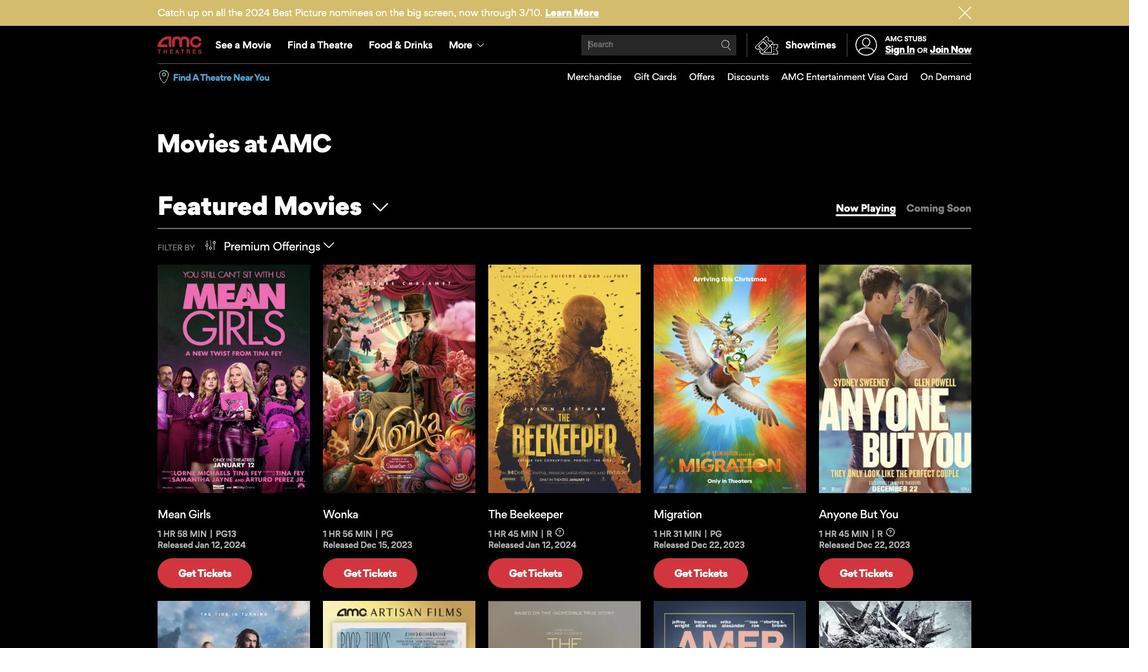 Task type: describe. For each thing, give the bounding box(es) containing it.
hr for the beekeeper
[[494, 529, 506, 539]]

movie poster for anyone but you image
[[819, 265, 972, 493]]

showtimes image
[[748, 34, 786, 57]]

get tickets for the beekeeper
[[509, 567, 562, 580]]

find for find a theatre near you
[[173, 71, 191, 82]]

r for but
[[878, 529, 883, 539]]

the
[[488, 508, 507, 521]]

learn
[[545, 6, 572, 19]]

tickets for anyone but you
[[859, 567, 893, 580]]

12, inside pg13 released jan 12, 2024
[[211, 540, 222, 550]]

filter by
[[158, 243, 195, 252]]

amc entertainment visa card
[[782, 71, 908, 82]]

1 the from the left
[[228, 6, 243, 19]]

at
[[244, 128, 267, 159]]

2024 left best
[[245, 6, 270, 19]]

r button for beekeeper
[[547, 529, 564, 539]]

nominees
[[329, 6, 373, 19]]

catch up on all the 2024 best picture nominees on the big screen, now through 3/10. learn more
[[158, 6, 599, 19]]

movie poster for godzilla minus one minus color image
[[819, 602, 972, 649]]

mean girls link
[[158, 508, 310, 521]]

1 vertical spatial movies
[[274, 190, 362, 221]]

hr for mean girls
[[163, 529, 175, 539]]

now inside now playing "link"
[[836, 202, 859, 215]]

56
[[343, 529, 353, 539]]

stubs
[[904, 34, 927, 43]]

join now button
[[930, 43, 972, 56]]

2024 down the beekeeper link
[[555, 540, 577, 550]]

3 released from the left
[[488, 540, 524, 550]]

gift cards link
[[622, 64, 677, 90]]

sign in button
[[886, 43, 915, 56]]

get tickets for migration
[[675, 567, 728, 580]]

picture
[[295, 6, 327, 19]]

pg released dec 15, 2023
[[323, 529, 413, 550]]

discounts link
[[715, 64, 769, 90]]

a for movie
[[235, 39, 240, 51]]

58
[[177, 529, 188, 539]]

drinks
[[404, 39, 433, 51]]

get for migration
[[675, 567, 692, 580]]

wonka
[[323, 508, 358, 521]]

get tickets link for migration
[[654, 559, 748, 589]]

3/10.
[[519, 6, 543, 19]]

coming soon
[[907, 202, 972, 215]]

submit search icon image
[[721, 40, 731, 50]]

pg13 released jan 12, 2024
[[158, 529, 246, 550]]

pg for wonka
[[381, 529, 393, 539]]

on
[[921, 71, 934, 82]]

pg released dec 22, 2023
[[654, 529, 745, 550]]

catch
[[158, 6, 185, 19]]

1 hr 45 min button for the
[[488, 529, 538, 540]]

playing
[[861, 202, 896, 215]]

find a theatre link
[[279, 27, 361, 63]]

join
[[930, 43, 949, 56]]

food & drinks link
[[361, 27, 441, 63]]

food & drinks
[[369, 39, 433, 51]]

more information about image for the beekeeper
[[556, 529, 564, 537]]

screen,
[[424, 6, 457, 19]]

jan inside pg13 released jan 12, 2024
[[195, 540, 209, 550]]

offers
[[689, 71, 715, 82]]

2023 for wonka
[[391, 540, 413, 550]]

amc entertainment visa card link
[[769, 64, 908, 90]]

by
[[185, 243, 195, 252]]

min for wonka
[[355, 529, 372, 539]]

find a theatre
[[288, 39, 353, 51]]

menu containing more
[[158, 27, 972, 63]]

released jan 12, 2024
[[488, 540, 577, 550]]

2 12, from the left
[[542, 540, 553, 550]]

theatre for a
[[317, 39, 353, 51]]

mean girls
[[158, 508, 211, 521]]

1 hr 45 min for anyone
[[819, 529, 869, 539]]

pg for migration
[[710, 529, 722, 539]]

beekeeper
[[510, 508, 563, 521]]

anyone but you
[[819, 508, 899, 521]]

min for migration
[[684, 529, 702, 539]]

anyone but you link
[[819, 508, 972, 521]]

1 for anyone but you
[[819, 529, 823, 539]]

22, inside pg released dec 22, 2023
[[709, 540, 722, 550]]

offerings
[[273, 240, 321, 253]]

soon
[[947, 202, 972, 215]]

now playing link
[[836, 202, 896, 217]]

1 for mean girls
[[158, 529, 161, 539]]

movie poster for migration image
[[654, 265, 806, 493]]

movie poster for aquaman and the lost kingdom image
[[158, 602, 310, 649]]

food
[[369, 39, 393, 51]]

amc stubs sign in or join now
[[886, 34, 972, 56]]

1 for migration
[[654, 529, 657, 539]]

gift
[[634, 71, 650, 82]]

dec for migration
[[692, 540, 707, 550]]

search the AMC website text field
[[587, 40, 721, 50]]

released for wonka
[[323, 540, 359, 550]]

through
[[481, 6, 517, 19]]

1 horizontal spatial more
[[574, 6, 599, 19]]

now inside the amc stubs sign in or join now
[[951, 43, 972, 56]]

r for beekeeper
[[547, 529, 552, 539]]

dec for wonka
[[361, 540, 377, 550]]

cards
[[652, 71, 677, 82]]

2024 inside pg13 released jan 12, 2024
[[224, 540, 246, 550]]

mean
[[158, 508, 186, 521]]

movie poster for mean girls image
[[158, 265, 310, 493]]

anyone
[[819, 508, 858, 521]]

2 the from the left
[[390, 6, 404, 19]]

1 vertical spatial you
[[880, 508, 899, 521]]

released dec 22, 2023
[[819, 540, 910, 550]]

entertainment
[[806, 71, 866, 82]]

demand
[[936, 71, 972, 82]]

see a movie link
[[207, 27, 279, 63]]

best
[[272, 6, 292, 19]]

get tickets for anyone but you
[[840, 567, 893, 580]]

find a theatre near you
[[173, 71, 270, 82]]

5 released from the left
[[819, 540, 855, 550]]

gift cards
[[634, 71, 677, 82]]

you inside button
[[254, 71, 270, 82]]

but
[[860, 508, 878, 521]]

3 dec from the left
[[857, 540, 873, 550]]

sign in or join amc stubs element
[[847, 27, 972, 63]]



Task type: locate. For each thing, give the bounding box(es) containing it.
min inside 1 hr 56 min "button"
[[355, 529, 372, 539]]

menu
[[158, 27, 972, 63], [555, 64, 972, 90]]

r button for but
[[878, 529, 895, 539]]

22, down migration link
[[709, 540, 722, 550]]

3 get from the left
[[509, 567, 527, 580]]

45
[[508, 529, 519, 539], [839, 529, 850, 539]]

theatre right a
[[200, 71, 232, 82]]

1 45 from the left
[[508, 529, 519, 539]]

more down now
[[449, 39, 472, 51]]

4 get from the left
[[675, 567, 692, 580]]

min for the beekeeper
[[521, 529, 538, 539]]

0 horizontal spatial find
[[173, 71, 191, 82]]

get tickets down pg released dec 22, 2023
[[675, 567, 728, 580]]

0 horizontal spatial a
[[235, 39, 240, 51]]

get tickets link for the beekeeper
[[488, 559, 583, 589]]

get tickets link for anyone but you
[[819, 559, 914, 589]]

featured
[[158, 190, 268, 221]]

card
[[888, 71, 908, 82]]

all
[[216, 6, 226, 19]]

r button down the beekeeper link
[[547, 529, 564, 539]]

movies
[[156, 128, 240, 159], [274, 190, 362, 221]]

sign
[[886, 43, 905, 56]]

min right 56
[[355, 529, 372, 539]]

more information about image down the beekeeper link
[[556, 529, 564, 537]]

amc down showtimes link
[[782, 71, 804, 82]]

min inside 1 hr 58 min button
[[190, 529, 207, 539]]

get down pg released dec 22, 2023
[[675, 567, 692, 580]]

tickets for the beekeeper
[[528, 567, 562, 580]]

1 1 hr 45 min from the left
[[488, 529, 538, 539]]

2 pg from the left
[[710, 529, 722, 539]]

now playing
[[836, 202, 896, 215]]

menu down learn
[[158, 27, 972, 63]]

dec inside pg released dec 15, 2023
[[361, 540, 377, 550]]

get tickets down the released jan 12, 2024
[[509, 567, 562, 580]]

learn more link
[[545, 6, 599, 19]]

2 released from the left
[[323, 540, 359, 550]]

get down pg released dec 15, 2023
[[344, 567, 361, 580]]

0 horizontal spatial r button
[[547, 529, 564, 539]]

0 vertical spatial more
[[574, 6, 599, 19]]

45 down anyone
[[839, 529, 850, 539]]

merchandise
[[567, 71, 622, 82]]

hr inside "button"
[[329, 529, 341, 539]]

min
[[190, 529, 207, 539], [355, 529, 372, 539], [521, 529, 538, 539], [684, 529, 702, 539], [852, 529, 869, 539]]

1 horizontal spatial now
[[951, 43, 972, 56]]

get tickets down pg13 released jan 12, 2024
[[178, 567, 232, 580]]

1 horizontal spatial r
[[878, 529, 883, 539]]

released for migration
[[654, 540, 690, 550]]

more inside button
[[449, 39, 472, 51]]

1 horizontal spatial 12,
[[542, 540, 553, 550]]

r
[[547, 529, 552, 539], [878, 529, 883, 539]]

hr for wonka
[[329, 529, 341, 539]]

get for wonka
[[344, 567, 361, 580]]

2 more information about image from the left
[[886, 529, 895, 537]]

1 left 58
[[158, 529, 161, 539]]

45 for the
[[508, 529, 519, 539]]

the right all
[[228, 6, 243, 19]]

now
[[951, 43, 972, 56], [836, 202, 859, 215]]

released
[[158, 540, 193, 550], [323, 540, 359, 550], [488, 540, 524, 550], [654, 540, 690, 550], [819, 540, 855, 550]]

theatre
[[317, 39, 353, 51], [200, 71, 232, 82]]

5 get tickets from the left
[[840, 567, 893, 580]]

1 hr from the left
[[163, 529, 175, 539]]

on demand
[[921, 71, 972, 82]]

0 vertical spatial find
[[288, 39, 308, 51]]

amc for visa
[[782, 71, 804, 82]]

1 hr 45 min button for anyone
[[819, 529, 869, 540]]

15,
[[379, 540, 389, 550]]

&
[[395, 39, 402, 51]]

premium offerings
[[224, 240, 321, 253]]

get tickets link down pg13 released jan 12, 2024
[[158, 559, 252, 589]]

2 horizontal spatial amc
[[886, 34, 903, 43]]

user profile image
[[848, 34, 885, 56]]

get down the released jan 12, 2024
[[509, 567, 527, 580]]

1 horizontal spatial the
[[390, 6, 404, 19]]

0 horizontal spatial theatre
[[200, 71, 232, 82]]

45 for anyone
[[839, 529, 850, 539]]

0 horizontal spatial movies
[[156, 128, 240, 159]]

tickets down pg released dec 22, 2023
[[694, 567, 728, 580]]

22,
[[709, 540, 722, 550], [875, 540, 887, 550]]

2 horizontal spatial dec
[[857, 540, 873, 550]]

the beekeeper
[[488, 508, 563, 521]]

1 horizontal spatial 45
[[839, 529, 850, 539]]

released inside pg13 released jan 12, 2024
[[158, 540, 193, 550]]

1 tickets from the left
[[198, 567, 232, 580]]

0 horizontal spatial r
[[547, 529, 552, 539]]

1 horizontal spatial dec
[[692, 540, 707, 550]]

1 horizontal spatial amc
[[782, 71, 804, 82]]

1 hr 45 min button down the beekeeper
[[488, 529, 538, 540]]

1 for wonka
[[323, 529, 327, 539]]

1 vertical spatial now
[[836, 202, 859, 215]]

0 horizontal spatial more
[[449, 39, 472, 51]]

2 45 from the left
[[839, 529, 850, 539]]

2 dec from the left
[[692, 540, 707, 550]]

2024 down pg13
[[224, 540, 246, 550]]

released down anyone
[[819, 540, 855, 550]]

coming
[[907, 202, 945, 215]]

in
[[907, 43, 915, 56]]

tickets for mean girls
[[198, 567, 232, 580]]

0 horizontal spatial amc
[[271, 128, 331, 159]]

1 horizontal spatial more information about image
[[886, 529, 895, 537]]

offers link
[[677, 64, 715, 90]]

1 pg from the left
[[381, 529, 393, 539]]

released for mean girls
[[158, 540, 193, 550]]

2023
[[391, 540, 413, 550], [724, 540, 745, 550], [889, 540, 910, 550]]

coming soon link
[[907, 202, 972, 215]]

you
[[254, 71, 270, 82], [880, 508, 899, 521]]

dec
[[361, 540, 377, 550], [692, 540, 707, 550], [857, 540, 873, 550]]

0 horizontal spatial on
[[202, 6, 213, 19]]

dec inside pg released dec 22, 2023
[[692, 540, 707, 550]]

see
[[216, 39, 233, 51]]

2 get tickets link from the left
[[323, 559, 418, 589]]

1 1 hr 45 min button from the left
[[488, 529, 538, 540]]

now left playing
[[836, 202, 859, 215]]

3 min from the left
[[521, 529, 538, 539]]

released down 1 hr 58 min
[[158, 540, 193, 550]]

4 released from the left
[[654, 540, 690, 550]]

1 left 31 at right bottom
[[654, 529, 657, 539]]

dec down but
[[857, 540, 873, 550]]

31
[[674, 529, 682, 539]]

1 hr 45 min down anyone
[[819, 529, 869, 539]]

1 hr 56 min
[[323, 529, 372, 539]]

more information about image down anyone but you link
[[886, 529, 895, 537]]

pg inside pg released dec 15, 2023
[[381, 529, 393, 539]]

1 horizontal spatial 1 hr 45 min
[[819, 529, 869, 539]]

amc up the sign
[[886, 34, 903, 43]]

2023 down anyone but you link
[[889, 540, 910, 550]]

2 min from the left
[[355, 529, 372, 539]]

1 22, from the left
[[709, 540, 722, 550]]

amc right at
[[271, 128, 331, 159]]

see a movie
[[216, 39, 271, 51]]

tickets down released dec 22, 2023
[[859, 567, 893, 580]]

r up released dec 22, 2023
[[878, 529, 883, 539]]

1 get from the left
[[178, 567, 196, 580]]

5 get tickets link from the left
[[819, 559, 914, 589]]

cookie consent banner dialog
[[0, 614, 1129, 649]]

girls
[[188, 508, 211, 521]]

released inside pg released dec 22, 2023
[[654, 540, 690, 550]]

2 get from the left
[[344, 567, 361, 580]]

min right 31 at right bottom
[[684, 529, 702, 539]]

theatre for a
[[200, 71, 232, 82]]

0 horizontal spatial dec
[[361, 540, 377, 550]]

amc inside the amc stubs sign in or join now
[[886, 34, 903, 43]]

0 horizontal spatial 12,
[[211, 540, 222, 550]]

hr left 56
[[329, 529, 341, 539]]

2 1 from the left
[[323, 529, 327, 539]]

min for anyone but you
[[852, 529, 869, 539]]

pg inside pg released dec 22, 2023
[[710, 529, 722, 539]]

theatre inside button
[[200, 71, 232, 82]]

1 horizontal spatial theatre
[[317, 39, 353, 51]]

get down pg13 released jan 12, 2024
[[178, 567, 196, 580]]

released down 1 hr 31 min
[[654, 540, 690, 550]]

a
[[192, 71, 199, 82]]

1 r button from the left
[[547, 529, 564, 539]]

r up the released jan 12, 2024
[[547, 529, 552, 539]]

hr left 58
[[163, 529, 175, 539]]

3 hr from the left
[[494, 529, 506, 539]]

more button
[[441, 27, 495, 63]]

tickets down "15," at the left of the page
[[363, 567, 397, 580]]

find a theatre near you button
[[173, 71, 270, 83]]

2023 for migration
[[724, 540, 745, 550]]

0 vertical spatial now
[[951, 43, 972, 56]]

hr for migration
[[659, 529, 672, 539]]

1 horizontal spatial you
[[880, 508, 899, 521]]

a right see
[[235, 39, 240, 51]]

0 vertical spatial theatre
[[317, 39, 353, 51]]

movie poster for poor things image
[[323, 602, 476, 649]]

0 vertical spatial you
[[254, 71, 270, 82]]

1 min from the left
[[190, 529, 207, 539]]

0 horizontal spatial 1 hr 45 min
[[488, 529, 538, 539]]

min right 58
[[190, 529, 207, 539]]

get tickets down "15," at the left of the page
[[344, 567, 397, 580]]

1 12, from the left
[[211, 540, 222, 550]]

1 horizontal spatial a
[[310, 39, 315, 51]]

more
[[574, 6, 599, 19], [449, 39, 472, 51]]

1 vertical spatial find
[[173, 71, 191, 82]]

22, down but
[[875, 540, 887, 550]]

wonka link
[[323, 508, 476, 521]]

hr down the
[[494, 529, 506, 539]]

2 horizontal spatial 2023
[[889, 540, 910, 550]]

a for theatre
[[310, 39, 315, 51]]

0 horizontal spatial the
[[228, 6, 243, 19]]

amc for sign
[[886, 34, 903, 43]]

get tickets link
[[158, 559, 252, 589], [323, 559, 418, 589], [488, 559, 583, 589], [654, 559, 748, 589], [819, 559, 914, 589]]

the left 'big'
[[390, 6, 404, 19]]

hr left 31 at right bottom
[[659, 529, 672, 539]]

0 horizontal spatial 2023
[[391, 540, 413, 550]]

released down the 1 hr 56 min at the left of page
[[323, 540, 359, 550]]

discounts
[[728, 71, 769, 82]]

get for the beekeeper
[[509, 567, 527, 580]]

movie poster for american fiction image
[[654, 602, 806, 649]]

1 down the
[[488, 529, 492, 539]]

min inside 1 hr 31 min button
[[684, 529, 702, 539]]

1 hr 45 min up the released jan 12, 2024
[[488, 529, 538, 539]]

2023 inside pg released dec 22, 2023
[[724, 540, 745, 550]]

3 1 from the left
[[488, 529, 492, 539]]

now
[[459, 6, 479, 19]]

2 2023 from the left
[[724, 540, 745, 550]]

2 1 hr 45 min button from the left
[[819, 529, 869, 540]]

get tickets link for mean girls
[[158, 559, 252, 589]]

r button
[[547, 529, 564, 539], [878, 529, 895, 539]]

more information about image
[[556, 529, 564, 537], [886, 529, 895, 537]]

you right but
[[880, 508, 899, 521]]

1 horizontal spatial jan
[[526, 540, 540, 550]]

1 horizontal spatial find
[[288, 39, 308, 51]]

1 jan from the left
[[195, 540, 209, 550]]

a inside 'link'
[[235, 39, 240, 51]]

a
[[235, 39, 240, 51], [310, 39, 315, 51]]

movie
[[243, 39, 271, 51]]

1 hr 45 min
[[488, 529, 538, 539], [819, 529, 869, 539]]

get for anyone but you
[[840, 567, 858, 580]]

5 tickets from the left
[[859, 567, 893, 580]]

on right nominees
[[376, 6, 387, 19]]

12, down pg13
[[211, 540, 222, 550]]

get tickets down released dec 22, 2023
[[840, 567, 893, 580]]

find inside button
[[173, 71, 191, 82]]

2 hr from the left
[[329, 529, 341, 539]]

more right learn
[[574, 6, 599, 19]]

get tickets for wonka
[[344, 567, 397, 580]]

find for find a theatre
[[288, 39, 308, 51]]

movies at amc
[[156, 128, 331, 159]]

1 for the beekeeper
[[488, 529, 492, 539]]

or
[[917, 46, 928, 55]]

1 hr 56 min button
[[323, 529, 372, 540]]

1 horizontal spatial r button
[[878, 529, 895, 539]]

premium
[[224, 240, 270, 253]]

12,
[[211, 540, 222, 550], [542, 540, 553, 550]]

tickets down the released jan 12, 2024
[[528, 567, 562, 580]]

2 on from the left
[[376, 6, 387, 19]]

menu containing merchandise
[[555, 64, 972, 90]]

pg up "15," at the left of the page
[[381, 529, 393, 539]]

4 min from the left
[[684, 529, 702, 539]]

menu down showtimes image
[[555, 64, 972, 90]]

1 vertical spatial menu
[[555, 64, 972, 90]]

4 1 from the left
[[654, 529, 657, 539]]

merchandise link
[[555, 64, 622, 90]]

movie poster for the boys in the boat image
[[488, 602, 641, 649]]

4 get tickets from the left
[[675, 567, 728, 580]]

hr for anyone but you
[[825, 529, 837, 539]]

1 more information about image from the left
[[556, 529, 564, 537]]

2023 right "15," at the left of the page
[[391, 540, 413, 550]]

0 vertical spatial menu
[[158, 27, 972, 63]]

filter
[[158, 243, 183, 252]]

now right join
[[951, 43, 972, 56]]

1 horizontal spatial movies
[[274, 190, 362, 221]]

1 a from the left
[[235, 39, 240, 51]]

tickets for wonka
[[363, 567, 397, 580]]

amc
[[886, 34, 903, 43], [782, 71, 804, 82], [271, 128, 331, 159]]

find left a
[[173, 71, 191, 82]]

min up the released jan 12, 2024
[[521, 529, 538, 539]]

get tickets link down released dec 22, 2023
[[819, 559, 914, 589]]

2023 inside pg released dec 15, 2023
[[391, 540, 413, 550]]

r button down anyone but you link
[[878, 529, 895, 539]]

get tickets link down "15," at the left of the page
[[323, 559, 418, 589]]

2 vertical spatial amc
[[271, 128, 331, 159]]

on left all
[[202, 6, 213, 19]]

get tickets
[[178, 567, 232, 580], [344, 567, 397, 580], [509, 567, 562, 580], [675, 567, 728, 580], [840, 567, 893, 580]]

3 get tickets from the left
[[509, 567, 562, 580]]

get tickets for mean girls
[[178, 567, 232, 580]]

2 get tickets from the left
[[344, 567, 397, 580]]

1 on from the left
[[202, 6, 213, 19]]

1 down anyone
[[819, 529, 823, 539]]

movie poster for wonka image
[[323, 265, 476, 493]]

1 horizontal spatial 22,
[[875, 540, 887, 550]]

2 tickets from the left
[[363, 567, 397, 580]]

get tickets link down the released jan 12, 2024
[[488, 559, 583, 589]]

0 horizontal spatial now
[[836, 202, 859, 215]]

migration link
[[654, 508, 806, 521]]

2 r button from the left
[[878, 529, 895, 539]]

2 r from the left
[[878, 529, 883, 539]]

visa
[[868, 71, 885, 82]]

dec down 1 hr 31 min
[[692, 540, 707, 550]]

released inside pg released dec 15, 2023
[[323, 540, 359, 550]]

1 2023 from the left
[[391, 540, 413, 550]]

find
[[288, 39, 308, 51], [173, 71, 191, 82]]

1 inside "button"
[[323, 529, 327, 539]]

3 tickets from the left
[[528, 567, 562, 580]]

amc logo image
[[158, 36, 203, 54], [158, 36, 203, 54]]

4 hr from the left
[[659, 529, 672, 539]]

get tickets link for wonka
[[323, 559, 418, 589]]

1 dec from the left
[[361, 540, 377, 550]]

0 vertical spatial amc
[[886, 34, 903, 43]]

1 horizontal spatial 2023
[[724, 540, 745, 550]]

jan down 1 hr 58 min
[[195, 540, 209, 550]]

12, down beekeeper
[[542, 540, 553, 550]]

on
[[202, 6, 213, 19], [376, 6, 387, 19]]

1 get tickets link from the left
[[158, 559, 252, 589]]

get tickets link down pg released dec 22, 2023
[[654, 559, 748, 589]]

1 get tickets from the left
[[178, 567, 232, 580]]

near
[[233, 71, 253, 82]]

1 released from the left
[[158, 540, 193, 550]]

4 get tickets link from the left
[[654, 559, 748, 589]]

0 horizontal spatial more information about image
[[556, 529, 564, 537]]

min for mean girls
[[190, 529, 207, 539]]

min up released dec 22, 2023
[[852, 529, 869, 539]]

3 get tickets link from the left
[[488, 559, 583, 589]]

theatre down nominees
[[317, 39, 353, 51]]

amc inside amc entertainment visa card link
[[782, 71, 804, 82]]

a down picture
[[310, 39, 315, 51]]

hr down anyone
[[825, 529, 837, 539]]

showtimes
[[786, 39, 836, 51]]

pg13
[[216, 529, 236, 539]]

get down released dec 22, 2023
[[840, 567, 858, 580]]

movie poster for the beekeeper image
[[488, 265, 641, 493]]

1 hr 31 min button
[[654, 529, 702, 540]]

1 horizontal spatial on
[[376, 6, 387, 19]]

featured movies
[[158, 190, 362, 221]]

1 hr 31 min
[[654, 529, 702, 539]]

0 horizontal spatial 22,
[[709, 540, 722, 550]]

up
[[187, 6, 199, 19]]

0 horizontal spatial you
[[254, 71, 270, 82]]

0 horizontal spatial 1 hr 45 min button
[[488, 529, 538, 540]]

5 1 from the left
[[819, 529, 823, 539]]

2 a from the left
[[310, 39, 315, 51]]

2 22, from the left
[[875, 540, 887, 550]]

big
[[407, 6, 421, 19]]

find down picture
[[288, 39, 308, 51]]

2 jan from the left
[[526, 540, 540, 550]]

migration
[[654, 508, 702, 521]]

released down the
[[488, 540, 524, 550]]

1 horizontal spatial pg
[[710, 529, 722, 539]]

tickets
[[198, 567, 232, 580], [363, 567, 397, 580], [528, 567, 562, 580], [694, 567, 728, 580], [859, 567, 893, 580]]

jan down beekeeper
[[526, 540, 540, 550]]

0 horizontal spatial 45
[[508, 529, 519, 539]]

1 hr 45 min for the
[[488, 529, 538, 539]]

1 horizontal spatial 1 hr 45 min button
[[819, 529, 869, 540]]

1 hr 58 min
[[158, 529, 207, 539]]

0 horizontal spatial jan
[[195, 540, 209, 550]]

movies up offerings
[[274, 190, 362, 221]]

you right near on the top left of the page
[[254, 71, 270, 82]]

1 hr 45 min button down anyone
[[819, 529, 869, 540]]

movies left at
[[156, 128, 240, 159]]

tickets for migration
[[694, 567, 728, 580]]

1 vertical spatial theatre
[[200, 71, 232, 82]]

5 get from the left
[[840, 567, 858, 580]]

more information about image for anyone but you
[[886, 529, 895, 537]]

1 hr 58 min button
[[158, 529, 207, 540]]

4 tickets from the left
[[694, 567, 728, 580]]

5 hr from the left
[[825, 529, 837, 539]]

5 min from the left
[[852, 529, 869, 539]]

get for mean girls
[[178, 567, 196, 580]]

1 1 from the left
[[158, 529, 161, 539]]

0 horizontal spatial pg
[[381, 529, 393, 539]]

dec left "15," at the left of the page
[[361, 540, 377, 550]]

get
[[178, 567, 196, 580], [344, 567, 361, 580], [509, 567, 527, 580], [675, 567, 692, 580], [840, 567, 858, 580]]

1 vertical spatial amc
[[782, 71, 804, 82]]

2 1 hr 45 min from the left
[[819, 529, 869, 539]]

45 up the released jan 12, 2024
[[508, 529, 519, 539]]

tickets down pg13 released jan 12, 2024
[[198, 567, 232, 580]]

pg down migration link
[[710, 529, 722, 539]]

1 vertical spatial more
[[449, 39, 472, 51]]

0 vertical spatial movies
[[156, 128, 240, 159]]

1 left 56
[[323, 529, 327, 539]]

3 2023 from the left
[[889, 540, 910, 550]]

1 r from the left
[[547, 529, 552, 539]]

2023 down migration link
[[724, 540, 745, 550]]



Task type: vqa. For each thing, say whether or not it's contained in the screenshot.


